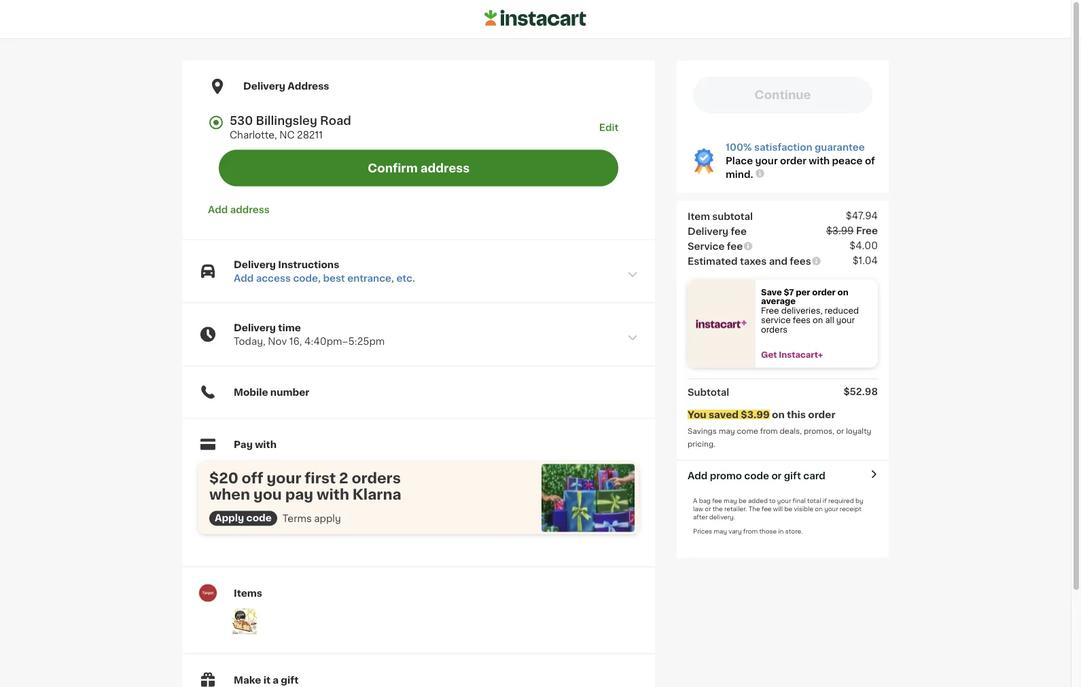 Task type: describe. For each thing, give the bounding box(es) containing it.
delivery for delivery fee
[[688, 227, 729, 236]]

visible
[[794, 506, 814, 513]]

save $7 per order on average free deliveries, reduced service fees on all your orders
[[761, 288, 861, 334]]

place
[[726, 156, 753, 166]]

guarantee
[[815, 143, 865, 152]]

required
[[829, 498, 854, 504]]

on left all
[[813, 317, 824, 324]]

code,
[[293, 274, 321, 283]]

service
[[761, 317, 791, 324]]

with inside $20 off your first 2 orders when you pay with klarna
[[317, 488, 349, 502]]

delivery fee
[[688, 227, 747, 236]]

your up 'will'
[[778, 498, 792, 504]]

total
[[808, 498, 822, 504]]

etc.
[[397, 274, 415, 283]]

a bag fee may be added to your final total if required by law or the retailer. the fee will be visible on your receipt after delivery.
[[693, 498, 864, 521]]

number
[[270, 388, 310, 397]]

billingsley
[[256, 115, 317, 127]]

card
[[804, 471, 826, 481]]

on up reduced on the right top of page
[[838, 288, 849, 296]]

items
[[234, 589, 262, 599]]

address for add address
[[230, 205, 270, 215]]

$3.99 free
[[827, 226, 878, 236]]

pricing.
[[688, 441, 716, 448]]

or inside savings may come from deals, promos, or loyalty pricing.
[[837, 428, 844, 435]]

estimated taxes and fees
[[688, 257, 812, 266]]

add promo code or gift card
[[688, 471, 826, 481]]

receipt
[[840, 506, 862, 513]]

home image
[[485, 8, 587, 28]]

subtotal
[[688, 388, 730, 397]]

after
[[693, 515, 708, 521]]

savings may come from deals, promos, or loyalty pricing.
[[688, 428, 874, 448]]

on left this
[[772, 410, 785, 420]]

gift inside button
[[784, 471, 801, 481]]

16,
[[289, 337, 302, 346]]

with inside place your order with peace of mind.
[[809, 156, 830, 166]]

$20 off your first 2 orders when you pay with klarna
[[209, 472, 402, 502]]

when
[[209, 488, 250, 502]]

may inside a bag fee may be added to your final total if required by law or the retailer. the fee will be visible on your receipt after delivery.
[[724, 498, 737, 504]]

2
[[339, 472, 348, 486]]

law
[[693, 506, 704, 513]]

2 vertical spatial order
[[809, 410, 836, 420]]

order inside place your order with peace of mind.
[[780, 156, 807, 166]]

free inside save $7 per order on average free deliveries, reduced service fees on all your orders
[[761, 307, 780, 315]]

pay
[[285, 488, 314, 502]]

vary
[[729, 529, 742, 535]]

delivery address
[[243, 82, 329, 91]]

the
[[713, 506, 723, 513]]

from for those
[[744, 529, 758, 535]]

100% satisfaction guarantee
[[726, 143, 865, 152]]

mind.
[[726, 170, 754, 179]]

added
[[748, 498, 768, 504]]

retailer.
[[725, 506, 747, 513]]

promos,
[[804, 428, 835, 435]]

4:40pm–5:25pm
[[305, 337, 385, 346]]

a
[[693, 498, 698, 504]]

fee down subtotal in the right of the page
[[731, 227, 747, 236]]

0 vertical spatial be
[[739, 498, 747, 504]]

order inside save $7 per order on average free deliveries, reduced service fees on all your orders
[[813, 288, 836, 296]]

this
[[787, 410, 806, 420]]

0 horizontal spatial with
[[255, 440, 277, 450]]

get instacart+
[[761, 351, 823, 359]]

prices
[[693, 529, 713, 535]]

come
[[737, 428, 759, 435]]

$1.04
[[853, 256, 878, 265]]

terms
[[283, 514, 312, 524]]

make it a gift
[[234, 676, 299, 686]]

peace
[[833, 156, 863, 166]]

1 vertical spatial code
[[246, 514, 272, 523]]

instacart+
[[779, 351, 823, 359]]

delivery time today, nov 16, 4:40pm–5:25pm
[[234, 323, 385, 346]]

delivery instructions image
[[627, 269, 639, 281]]

klarna
[[353, 488, 402, 502]]

mobile number
[[234, 388, 310, 397]]

mobile
[[234, 388, 268, 397]]

28211
[[297, 130, 323, 140]]

prices may vary from those in store.
[[693, 529, 803, 535]]

item subtotal
[[688, 212, 753, 221]]

all
[[826, 317, 835, 324]]

in
[[779, 529, 784, 535]]

add inside delivery instructions add access code, best entrance, etc.
[[234, 274, 254, 283]]

you saved $3.99 on this order
[[688, 410, 836, 420]]

edit button
[[589, 105, 630, 150]]

entrance,
[[348, 274, 394, 283]]

add for add address
[[208, 205, 228, 215]]



Task type: vqa. For each thing, say whether or not it's contained in the screenshot.
Mini Toast
no



Task type: locate. For each thing, give the bounding box(es) containing it.
delivery
[[243, 82, 286, 91], [688, 227, 729, 236], [234, 260, 276, 270], [234, 323, 276, 333]]

savings
[[688, 428, 717, 435]]

$7
[[784, 288, 794, 296]]

pay
[[234, 440, 253, 450]]

confirm
[[368, 163, 418, 174]]

order down 100% satisfaction guarantee
[[780, 156, 807, 166]]

0 horizontal spatial or
[[705, 506, 711, 513]]

address for confirm address
[[421, 163, 470, 174]]

delivery for delivery address
[[243, 82, 286, 91]]

0 horizontal spatial add
[[208, 205, 228, 215]]

it
[[264, 676, 271, 686]]

0 horizontal spatial free
[[761, 307, 780, 315]]

be
[[739, 498, 747, 504], [785, 506, 793, 513]]

place your order with peace of mind.
[[726, 156, 876, 179]]

fees down deliveries,
[[793, 317, 811, 324]]

1 vertical spatial add
[[234, 274, 254, 283]]

may up 'retailer.'
[[724, 498, 737, 504]]

2 horizontal spatial or
[[837, 428, 844, 435]]

1 vertical spatial address
[[230, 205, 270, 215]]

100%
[[726, 143, 752, 152]]

2 horizontal spatial with
[[809, 156, 830, 166]]

0 vertical spatial free
[[857, 226, 878, 236]]

delivery instructions add access code, best entrance, etc.
[[234, 260, 415, 283]]

final
[[793, 498, 806, 504]]

you
[[254, 488, 282, 502]]

1 horizontal spatial from
[[761, 428, 778, 435]]

your inside save $7 per order on average free deliveries, reduced service fees on all your orders
[[837, 317, 855, 324]]

or
[[837, 428, 844, 435], [772, 471, 782, 481], [705, 506, 711, 513]]

delivery inside delivery time today, nov 16, 4:40pm–5:25pm
[[234, 323, 276, 333]]

add promo code or gift card button
[[688, 469, 826, 483]]

orders down the service
[[761, 326, 788, 334]]

from down you saved $3.99 on this order
[[761, 428, 778, 435]]

delivery up access
[[234, 260, 276, 270]]

to
[[770, 498, 776, 504]]

satisfaction
[[755, 143, 813, 152]]

0 vertical spatial gift
[[784, 471, 801, 481]]

from
[[761, 428, 778, 435], [744, 529, 758, 535]]

fees
[[790, 257, 812, 266], [793, 317, 811, 324]]

$47.94
[[846, 211, 878, 221]]

1 vertical spatial may
[[724, 498, 737, 504]]

address
[[288, 82, 329, 91]]

orders inside $20 off your first 2 orders when you pay with klarna
[[352, 472, 401, 486]]

delivery.
[[710, 515, 736, 521]]

a
[[273, 676, 279, 686]]

service fee
[[688, 242, 743, 251]]

your down if
[[825, 506, 839, 513]]

your inside place your order with peace of mind.
[[756, 156, 778, 166]]

may for come
[[719, 428, 735, 435]]

with
[[809, 156, 830, 166], [255, 440, 277, 450], [317, 488, 349, 502]]

delivery up service
[[688, 227, 729, 236]]

delivery up the today,
[[234, 323, 276, 333]]

0 vertical spatial $3.99
[[827, 226, 854, 236]]

your inside $20 off your first 2 orders when you pay with klarna
[[267, 472, 301, 486]]

0 horizontal spatial from
[[744, 529, 758, 535]]

fee
[[731, 227, 747, 236], [727, 242, 743, 251], [713, 498, 723, 504], [762, 506, 772, 513]]

your up pay
[[267, 472, 301, 486]]

orders
[[761, 326, 788, 334], [352, 472, 401, 486]]

from inside savings may come from deals, promos, or loyalty pricing.
[[761, 428, 778, 435]]

1 vertical spatial order
[[813, 288, 836, 296]]

2 vertical spatial with
[[317, 488, 349, 502]]

530 billingsley road charlotte, nc 28211
[[230, 115, 351, 140]]

0 horizontal spatial code
[[246, 514, 272, 523]]

add for add promo code or gift card
[[688, 471, 708, 481]]

today,
[[234, 337, 266, 346]]

delivery for delivery time today, nov 16, 4:40pm–5:25pm
[[234, 323, 276, 333]]

may inside savings may come from deals, promos, or loyalty pricing.
[[719, 428, 735, 435]]

edwards® turtle pie image
[[231, 609, 258, 636]]

1 horizontal spatial address
[[421, 163, 470, 174]]

530
[[230, 115, 253, 127]]

code inside button
[[745, 471, 770, 481]]

address
[[421, 163, 470, 174], [230, 205, 270, 215]]

apply
[[314, 514, 341, 524]]

delivery for delivery instructions add access code, best entrance, etc.
[[234, 260, 276, 270]]

fee up estimated taxes and fees
[[727, 242, 743, 251]]

free up $4.00
[[857, 226, 878, 236]]

may down saved
[[719, 428, 735, 435]]

delivery time image
[[627, 332, 639, 344]]

0 vertical spatial order
[[780, 156, 807, 166]]

be up 'retailer.'
[[739, 498, 747, 504]]

the
[[749, 506, 760, 513]]

terms apply
[[283, 514, 341, 524]]

of
[[865, 156, 876, 166]]

from for deals,
[[761, 428, 778, 435]]

1 vertical spatial gift
[[281, 676, 299, 686]]

code up "added"
[[745, 471, 770, 481]]

delivery up billingsley
[[243, 82, 286, 91]]

1 vertical spatial or
[[772, 471, 782, 481]]

1 vertical spatial be
[[785, 506, 793, 513]]

code
[[745, 471, 770, 481], [246, 514, 272, 523]]

$3.99 up come
[[741, 410, 770, 420]]

with down guarantee in the right top of the page
[[809, 156, 830, 166]]

or inside a bag fee may be added to your final total if required by law or the retailer. the fee will be visible on your receipt after delivery.
[[705, 506, 711, 513]]

1 vertical spatial $3.99
[[741, 410, 770, 420]]

1 horizontal spatial be
[[785, 506, 793, 513]]

first
[[305, 472, 336, 486]]

best
[[323, 274, 345, 283]]

1 horizontal spatial free
[[857, 226, 878, 236]]

0 vertical spatial address
[[421, 163, 470, 174]]

0 vertical spatial add
[[208, 205, 228, 215]]

bag
[[699, 498, 711, 504]]

0 horizontal spatial gift
[[281, 676, 299, 686]]

with down 2
[[317, 488, 349, 502]]

deals,
[[780, 428, 802, 435]]

2 horizontal spatial add
[[688, 471, 708, 481]]

and
[[769, 257, 788, 266]]

your up more info about 100% satisfaction guarantee icon
[[756, 156, 778, 166]]

0 horizontal spatial orders
[[352, 472, 401, 486]]

or down bag
[[705, 506, 711, 513]]

0 horizontal spatial $3.99
[[741, 410, 770, 420]]

free
[[857, 226, 878, 236], [761, 307, 780, 315]]

on
[[838, 288, 849, 296], [813, 317, 824, 324], [772, 410, 785, 420], [815, 506, 823, 513]]

0 vertical spatial fees
[[790, 257, 812, 266]]

2 vertical spatial add
[[688, 471, 708, 481]]

those
[[760, 529, 777, 535]]

1 vertical spatial with
[[255, 440, 277, 450]]

fee up the
[[713, 498, 723, 504]]

charlotte,
[[230, 130, 277, 140]]

may for vary
[[714, 529, 727, 535]]

1 horizontal spatial orders
[[761, 326, 788, 334]]

0 horizontal spatial address
[[230, 205, 270, 215]]

code down the you
[[246, 514, 272, 523]]

2 vertical spatial may
[[714, 529, 727, 535]]

your down reduced on the right top of page
[[837, 317, 855, 324]]

saved
[[709, 410, 739, 420]]

1 horizontal spatial or
[[772, 471, 782, 481]]

or left "loyalty"
[[837, 428, 844, 435]]

promo
[[710, 471, 742, 481]]

item
[[688, 212, 710, 221]]

edit
[[599, 123, 619, 132]]

1 horizontal spatial code
[[745, 471, 770, 481]]

add
[[208, 205, 228, 215], [234, 274, 254, 283], [688, 471, 708, 481]]

1 vertical spatial free
[[761, 307, 780, 315]]

1 horizontal spatial with
[[317, 488, 349, 502]]

0 vertical spatial or
[[837, 428, 844, 435]]

add address button
[[208, 195, 270, 217]]

0 horizontal spatial be
[[739, 498, 747, 504]]

fee down to at bottom
[[762, 506, 772, 513]]

fees right and
[[790, 257, 812, 266]]

gift
[[784, 471, 801, 481], [281, 676, 299, 686]]

fees inside save $7 per order on average free deliveries, reduced service fees on all your orders
[[793, 317, 811, 324]]

gift right a
[[281, 676, 299, 686]]

1 horizontal spatial $3.99
[[827, 226, 854, 236]]

save
[[761, 288, 782, 296]]

apply code
[[215, 514, 272, 523]]

1 vertical spatial fees
[[793, 317, 811, 324]]

on inside a bag fee may be added to your final total if required by law or the retailer. the fee will be visible on your receipt after delivery.
[[815, 506, 823, 513]]

store.
[[786, 529, 803, 535]]

order right per
[[813, 288, 836, 296]]

0 vertical spatial code
[[745, 471, 770, 481]]

orders up the 'klarna'
[[352, 472, 401, 486]]

per
[[796, 288, 811, 296]]

1 vertical spatial from
[[744, 529, 758, 535]]

road
[[320, 115, 351, 127]]

average
[[761, 298, 796, 306]]

with right "pay"
[[255, 440, 277, 450]]

$4.00
[[850, 241, 878, 251]]

off
[[242, 472, 264, 486]]

get instacart+ button
[[756, 351, 878, 360]]

apply
[[215, 514, 244, 523]]

from right vary
[[744, 529, 758, 535]]

more info about 100% satisfaction guarantee image
[[755, 168, 766, 179]]

free up the service
[[761, 307, 780, 315]]

get
[[761, 351, 777, 359]]

may down delivery.
[[714, 529, 727, 535]]

order
[[780, 156, 807, 166], [813, 288, 836, 296], [809, 410, 836, 420]]

0 vertical spatial from
[[761, 428, 778, 435]]

deliveries,
[[782, 307, 823, 315]]

estimated
[[688, 257, 738, 266]]

1 horizontal spatial gift
[[784, 471, 801, 481]]

$20
[[209, 472, 238, 486]]

or up to at bottom
[[772, 471, 782, 481]]

2 vertical spatial or
[[705, 506, 711, 513]]

orders inside save $7 per order on average free deliveries, reduced service fees on all your orders
[[761, 326, 788, 334]]

time
[[278, 323, 301, 333]]

1 horizontal spatial add
[[234, 274, 254, 283]]

1 vertical spatial orders
[[352, 472, 401, 486]]

on down total
[[815, 506, 823, 513]]

or inside add promo code or gift card button
[[772, 471, 782, 481]]

you
[[688, 410, 707, 420]]

nov
[[268, 337, 287, 346]]

$3.99 down $47.94
[[827, 226, 854, 236]]

delivery inside delivery instructions add access code, best entrance, etc.
[[234, 260, 276, 270]]

0 vertical spatial with
[[809, 156, 830, 166]]

add address
[[208, 205, 270, 215]]

order up the promos,
[[809, 410, 836, 420]]

instructions
[[278, 260, 339, 270]]

be right 'will'
[[785, 506, 793, 513]]

0 vertical spatial orders
[[761, 326, 788, 334]]

service
[[688, 242, 725, 251]]

subtotal
[[713, 212, 753, 221]]

gift left card
[[784, 471, 801, 481]]

0 vertical spatial may
[[719, 428, 735, 435]]



